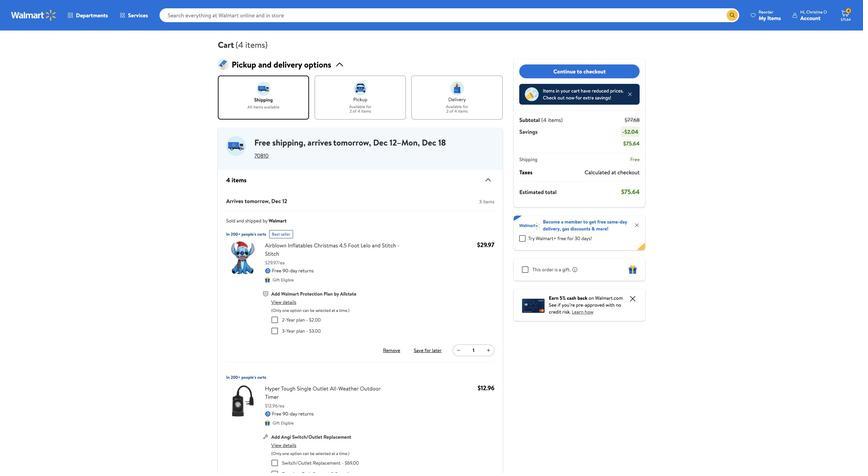 Task type: describe. For each thing, give the bounding box(es) containing it.
clear search field text image
[[719, 12, 724, 18]]

lelo
[[361, 242, 371, 250]]

save for later
[[414, 347, 442, 354]]

30
[[575, 235, 580, 242]]

free 90-day returns for $12.96
[[272, 411, 314, 418]]

cart (4 items)
[[218, 39, 268, 51]]

walmart image
[[11, 10, 56, 21]]

tomorrow, inside free shipping , arrives tomorrow, dec 12–mon, dec 18 70810
[[333, 137, 371, 149]]

2-Year plan - $2.00 checkbox
[[272, 317, 278, 323]]

risk.
[[563, 309, 571, 316]]

continue
[[554, 68, 576, 75]]

1 vertical spatial replacement
[[313, 460, 341, 467]]

hyper tough single outlet all-weather outdoor timer link
[[265, 385, 393, 402]]

you're
[[562, 302, 575, 309]]

shipping
[[520, 156, 538, 163]]

close nudge image
[[627, 92, 633, 97]]

see if you're pre-approved with no credit risk.
[[549, 302, 621, 316]]

earn
[[549, 295, 559, 302]]

be for $12.96
[[310, 451, 315, 457]]

can for $12.96
[[303, 451, 309, 457]]

credit
[[549, 309, 562, 316]]

hyper tough single outlet all-weather outdoor timer, with add-on services, $12.96/ea, 1 in cart gift eligible image
[[226, 385, 260, 418]]

4 $75.64
[[841, 8, 851, 22]]

90- for $29.97
[[283, 268, 290, 275]]

sold and shipped by walmart
[[226, 218, 287, 225]]

18
[[438, 137, 446, 149]]

at for $12.96
[[332, 451, 335, 457]]

this
[[533, 267, 541, 273]]

subtotal
[[520, 116, 540, 124]]

back
[[578, 295, 588, 302]]

for inside save for later button
[[425, 347, 431, 354]]

0 horizontal spatial dec
[[271, 198, 281, 205]]

one for $12.96
[[282, 451, 289, 457]]

savings
[[520, 128, 538, 136]]

gift.
[[563, 267, 571, 273]]

0 horizontal spatial free
[[558, 235, 566, 242]]

airblown
[[265, 242, 287, 250]]

view for $29.97
[[271, 299, 282, 306]]

outlet
[[313, 385, 329, 393]]

add walmart protection plan by allstate
[[271, 291, 357, 298]]

free down $29.97/ea
[[272, 268, 282, 275]]

all-
[[330, 385, 338, 393]]

more!
[[596, 226, 609, 233]]

add for $29.97
[[271, 291, 280, 298]]

,
[[303, 137, 306, 149]]

items up arrives
[[232, 176, 247, 184]]

in for 1st in 200+ people's carts alert from the bottom
[[226, 375, 230, 381]]

3 items
[[479, 199, 495, 205]]

inflatables
[[288, 242, 313, 250]]

This order is a gift. checkbox
[[522, 267, 529, 273]]

(only for $29.97
[[271, 308, 281, 314]]

gift for $12.96
[[273, 420, 280, 426]]

in 200+ people's carts for 1st in 200+ people's carts alert
[[226, 232, 266, 237]]

with
[[606, 302, 615, 309]]

gifteligibleicon image for $12.96
[[265, 421, 270, 426]]

continue to checkout
[[554, 68, 606, 75]]

1 vertical spatial $75.64
[[624, 140, 640, 147]]

5%
[[560, 295, 566, 302]]

decrease quantity airblown inflatables christmas 4.5 foot lelo and stitch - stitch, current quantity 1 image
[[456, 348, 462, 354]]

walmart+
[[536, 235, 557, 242]]

option for $12.96
[[290, 451, 302, 457]]

christina
[[807, 9, 823, 15]]

returns for $12.96
[[299, 411, 314, 418]]

in 200+ people's carts for 1st in 200+ people's carts alert from the bottom
[[226, 375, 266, 381]]

in
[[556, 87, 560, 94]]

angi
[[281, 434, 291, 441]]

pickup
[[232, 59, 256, 70]]

Try Walmart+ free for 30 days! checkbox
[[520, 236, 526, 242]]

arrives tomorrow, dec 12
[[226, 198, 287, 205]]

pickup
[[353, 96, 367, 103]]

best seller alert
[[269, 228, 293, 239]]

(only for $12.96
[[271, 451, 281, 457]]

200+ for 1st in 200+ people's carts alert
[[231, 232, 241, 237]]

Premium Tech Support & Security - $79.00 checkbox
[[272, 472, 278, 474]]

items) for cart (4 items)
[[245, 39, 268, 51]]

remove
[[383, 347, 400, 354]]

learn how link
[[572, 309, 594, 316]]

1 vertical spatial switch/outlet
[[282, 460, 312, 467]]

add for $12.96
[[271, 434, 280, 441]]

reduced price image
[[525, 87, 539, 101]]

hide all items image
[[481, 176, 493, 184]]

arrives
[[308, 137, 332, 149]]

now
[[566, 94, 575, 101]]

airblown inflatables christmas 4.5 foot lelo and stitch - stitch $29.97/ea
[[265, 242, 400, 267]]

free 90-day returns for $29.97
[[272, 268, 314, 275]]

one for $29.97
[[282, 308, 289, 314]]

0 vertical spatial at
[[612, 169, 616, 176]]

become
[[543, 219, 560, 226]]

2 horizontal spatial dec
[[422, 137, 436, 149]]

on
[[589, 295, 594, 302]]

returns for $29.97
[[299, 268, 314, 275]]

Switch/Outlet Replacement - $69.00 checkbox
[[272, 461, 278, 467]]

plan for $3.00
[[296, 328, 305, 335]]

0 vertical spatial delivery
[[274, 59, 302, 70]]

delivery available for 2 of 4 items
[[446, 96, 469, 114]]

gift for $29.97
[[273, 277, 280, 283]]

2 for pickup
[[350, 108, 352, 114]]

shipping inside the shipping all items available
[[254, 96, 273, 103]]

$12.96
[[478, 384, 495, 393]]

4 up arrives
[[226, 176, 230, 184]]

hi, christina o account
[[801, 9, 827, 22]]

year for 2-
[[286, 317, 295, 324]]

single
[[297, 385, 311, 393]]

same-
[[607, 219, 620, 226]]

capital one credit card image
[[522, 298, 545, 313]]

options
[[304, 59, 331, 70]]

subtotal (4 items)
[[520, 116, 563, 124]]

delivery,
[[543, 226, 561, 233]]

- inside airblown inflatables christmas 4.5 foot lelo and stitch - stitch $29.97/ea
[[398, 242, 400, 250]]

foot
[[348, 242, 359, 250]]

search icon image
[[730, 12, 735, 18]]

is
[[555, 267, 558, 273]]

extra
[[583, 94, 594, 101]]

items right '3'
[[483, 199, 495, 205]]

1 vertical spatial tomorrow,
[[245, 198, 270, 205]]

timer
[[265, 394, 279, 401]]

departments
[[76, 11, 108, 19]]

200+ for 1st in 200+ people's carts alert from the bottom
[[231, 375, 241, 381]]

no
[[616, 302, 621, 309]]

at for $29.97
[[332, 308, 335, 314]]

0 vertical spatial switch/outlet
[[292, 434, 322, 441]]

plan
[[324, 291, 333, 298]]

$3.00
[[309, 328, 321, 335]]

check
[[543, 94, 557, 101]]

1 vertical spatial walmart
[[281, 291, 299, 298]]

gift eligible for $29.97
[[273, 277, 294, 283]]

see
[[549, 302, 557, 309]]

calculated at checkout
[[585, 169, 640, 176]]

o
[[824, 9, 827, 15]]

a up switch/outlet replacement - $69.00
[[336, 451, 338, 457]]

pickup and delivery options button
[[218, 59, 503, 70]]

continue to checkout button
[[520, 65, 640, 78]]

eligible for $12.96
[[281, 420, 294, 426]]

people's for 1st in 200+ people's carts alert
[[242, 232, 256, 237]]

3-year plan - $3.00
[[282, 328, 321, 335]]

best
[[272, 232, 280, 237]]

walmart plus image
[[520, 223, 540, 230]]

$12.96/ea
[[265, 403, 285, 410]]

0 vertical spatial replacement
[[324, 434, 351, 441]]

your
[[561, 87, 570, 94]]

$29.97/ea
[[265, 260, 285, 267]]

details for $29.97
[[283, 299, 296, 306]]

intent image for delivery image
[[450, 82, 464, 95]]

be for $29.97
[[310, 308, 315, 314]]

a inside the become a member to get free same-day delivery, gas discounts & more!
[[561, 219, 564, 226]]

hi,
[[801, 9, 806, 15]]

save
[[414, 347, 424, 354]]

services
[[128, 11, 148, 19]]

account
[[801, 14, 821, 22]]

reorder my items
[[759, 9, 781, 22]]

2 for delivery
[[447, 108, 449, 114]]

(4 for cart
[[236, 39, 243, 51]]



Task type: locate. For each thing, give the bounding box(es) containing it.
0 vertical spatial to
[[577, 68, 582, 75]]

hyper tough single outlet all-weather outdoor timer $12.96/ea
[[265, 385, 381, 410]]

pickup available for 2 of 4 items
[[349, 96, 372, 114]]

2 plan from the top
[[296, 328, 305, 335]]

available inside delivery available for 2 of 4 items
[[446, 104, 462, 109]]

airblown inflatables christmas 4.5 foot lelo and stitch - stitch, with add-on services, $29.97/ea, 1 in cart gift eligible image
[[226, 242, 260, 275]]

3
[[479, 199, 482, 205]]

2 time.) from the top
[[339, 451, 350, 457]]

selected up switch/outlet replacement - $69.00
[[316, 451, 331, 457]]

gifteligibleicon image down $29.97/ea
[[265, 277, 270, 283]]

1 time.) from the top
[[339, 308, 350, 314]]

90-
[[283, 268, 290, 275], [283, 411, 290, 418]]

day up angi
[[290, 411, 297, 418]]

items inside reorder my items
[[768, 14, 781, 22]]

selected up the $2.00
[[316, 308, 331, 314]]

in 200+ people's carts alert
[[226, 228, 266, 239], [226, 371, 266, 382]]

gift down $29.97/ea
[[273, 277, 280, 283]]

2 2 from the left
[[447, 108, 449, 114]]

1 vertical spatial people's
[[242, 375, 256, 381]]

1 option from the top
[[290, 308, 302, 314]]

dec left 18
[[422, 137, 436, 149]]

4 inside pickup available for 2 of 4 items
[[358, 108, 360, 114]]

2 be from the top
[[310, 451, 315, 457]]

1 vertical spatial view details button
[[271, 443, 296, 449]]

2 view details button from the top
[[271, 443, 296, 449]]

0 vertical spatial view details button
[[271, 299, 296, 306]]

in 200+ people's carts alert up hyper tough single outlet all-weather outdoor timer, with add-on services, $12.96/ea, 1 in cart gift eligible image
[[226, 371, 266, 382]]

2 of from the left
[[450, 108, 454, 114]]

1 horizontal spatial available
[[446, 104, 462, 109]]

in 200+ people's carts down shipped
[[226, 232, 266, 237]]

4 inside delivery available for 2 of 4 items
[[455, 108, 457, 114]]

free 90-day returns down '$12.96/ea'
[[272, 411, 314, 418]]

0 vertical spatial items)
[[245, 39, 268, 51]]

1 in from the top
[[226, 232, 230, 237]]

1 vertical spatial free 90-day returns
[[272, 411, 314, 418]]

2 vertical spatial $75.64
[[622, 188, 640, 196]]

1 vertical spatial (only
[[271, 451, 281, 457]]

0 vertical spatial free 90-day returns
[[272, 268, 314, 275]]

option down angi
[[290, 451, 302, 457]]

2 can from the top
[[303, 451, 309, 457]]

best seller
[[272, 232, 291, 237]]

free up the calculated at checkout
[[631, 156, 640, 163]]

a right is
[[559, 267, 561, 273]]

free
[[254, 137, 270, 149], [631, 156, 640, 163], [272, 268, 282, 275], [272, 411, 282, 418]]

taxes
[[520, 169, 533, 176]]

at right calculated
[[612, 169, 616, 176]]

1 people's from the top
[[242, 232, 256, 237]]

1 vertical spatial items
[[543, 87, 555, 94]]

90- down '$12.96/ea'
[[283, 411, 290, 418]]

0 vertical spatial $75.64
[[841, 17, 851, 22]]

$75.64 down the calculated at checkout
[[622, 188, 640, 196]]

2 one from the top
[[282, 451, 289, 457]]

2 inside delivery available for 2 of 4 items
[[447, 108, 449, 114]]

save for later button
[[413, 345, 443, 356]]

can up switch/outlet replacement - $69.00
[[303, 451, 309, 457]]

0 horizontal spatial to
[[577, 68, 582, 75]]

remove button
[[381, 345, 403, 356]]

gifteligibleicon image down '$12.96/ea'
[[265, 421, 270, 426]]

(only up 2-year plan - $2.00 checkbox
[[271, 308, 281, 314]]

returns up the protection
[[299, 268, 314, 275]]

plan for $2.00
[[296, 317, 305, 324]]

1 view details (only one option can be selected at a time.) from the top
[[271, 299, 350, 314]]

1 vertical spatial gifteligibleicon image
[[265, 421, 270, 426]]

free inside free shipping , arrives tomorrow, dec 12–mon, dec 18 70810
[[254, 137, 270, 149]]

1 in 200+ people's carts from the top
[[226, 232, 266, 237]]

0 vertical spatial 90-
[[283, 268, 290, 275]]

if
[[558, 302, 561, 309]]

view up 2-year plan - $2.00 checkbox
[[271, 299, 282, 306]]

switch/outlet
[[292, 434, 322, 441], [282, 460, 312, 467]]

selected for $12.96
[[316, 451, 331, 457]]

200+
[[231, 232, 241, 237], [231, 375, 241, 381]]

1 add from the top
[[271, 291, 280, 298]]

time.) for $12.96
[[339, 451, 350, 457]]

of for delivery
[[450, 108, 454, 114]]

1 vertical spatial stitch
[[265, 250, 279, 258]]

1 available from the left
[[349, 104, 365, 109]]

1 in 200+ people's carts alert from the top
[[226, 228, 266, 239]]

available for pickup
[[349, 104, 365, 109]]

a down add walmart protection plan by allstate
[[336, 308, 338, 314]]

0 vertical spatial stitch
[[382, 242, 396, 250]]

can for $29.97
[[303, 308, 309, 314]]

0 vertical spatial (4
[[236, 39, 243, 51]]

list
[[218, 76, 503, 120]]

2 gift from the top
[[273, 420, 280, 426]]

2 in from the top
[[226, 375, 230, 381]]

to right continue
[[577, 68, 582, 75]]

1 returns from the top
[[299, 268, 314, 275]]

70810 button
[[254, 152, 269, 160]]

view details button up 2-
[[271, 299, 296, 306]]

3-Year plan - $3.00 checkbox
[[272, 328, 278, 335]]

0 vertical spatial tomorrow,
[[333, 137, 371, 149]]

90- for $12.96
[[283, 411, 290, 418]]

items right all
[[253, 104, 263, 110]]

checkout right calculated
[[618, 169, 640, 176]]

1 vertical spatial time.)
[[339, 451, 350, 457]]

of down pickup
[[353, 108, 357, 114]]

free
[[598, 219, 606, 226], [558, 235, 566, 242]]

2 90- from the top
[[283, 411, 290, 418]]

$2.04
[[625, 128, 639, 136]]

pre-
[[576, 302, 585, 309]]

0 horizontal spatial tomorrow,
[[245, 198, 270, 205]]

plan
[[296, 317, 305, 324], [296, 328, 305, 335]]

eligible down $29.97/ea
[[281, 277, 294, 283]]

people's down shipped
[[242, 232, 256, 237]]

year for 3-
[[286, 328, 295, 335]]

savings!
[[595, 94, 612, 101]]

day for $29.97
[[290, 268, 297, 275]]

be up switch/outlet replacement - $69.00
[[310, 451, 315, 457]]

2 returns from the top
[[299, 411, 314, 418]]

1 vertical spatial view
[[271, 443, 282, 449]]

2 year from the top
[[286, 328, 295, 335]]

0 vertical spatial by
[[263, 218, 268, 225]]

1 one from the top
[[282, 308, 289, 314]]

day down inflatables on the bottom of the page
[[290, 268, 297, 275]]

(4 for subtotal
[[541, 116, 547, 124]]

0 horizontal spatial items)
[[245, 39, 268, 51]]

outdoor
[[360, 385, 381, 393]]

for left the 30
[[568, 235, 574, 242]]

0 horizontal spatial 2
[[350, 108, 352, 114]]

70810
[[254, 152, 269, 160]]

available for delivery
[[446, 104, 462, 109]]

items inside the shipping all items available
[[253, 104, 263, 110]]

replacement left $69.00
[[313, 460, 341, 467]]

of down "intent image for delivery"
[[450, 108, 454, 114]]

1 vertical spatial carts
[[257, 375, 266, 381]]

day
[[620, 219, 627, 226], [290, 268, 297, 275], [290, 411, 297, 418]]

view details button for $29.97
[[271, 299, 296, 306]]

2 inside pickup available for 2 of 4 items
[[350, 108, 352, 114]]

1 horizontal spatial 2
[[447, 108, 449, 114]]

1 horizontal spatial items)
[[548, 116, 563, 124]]

eligible for $29.97
[[281, 277, 294, 283]]

0 vertical spatial view
[[271, 299, 282, 306]]

free inside the become a member to get free same-day delivery, gas discounts & more!
[[598, 219, 606, 226]]

Search search field
[[160, 8, 740, 22]]

for down "intent image for delivery"
[[463, 104, 469, 109]]

checkout inside button
[[584, 68, 606, 75]]

0 vertical spatial gift
[[273, 277, 280, 283]]

view for $12.96
[[271, 443, 282, 449]]

1 vertical spatial gift eligible
[[273, 420, 294, 426]]

all
[[248, 104, 252, 110]]

0 vertical spatial carts
[[257, 232, 266, 237]]

plan up 3-year plan - $3.00
[[296, 317, 305, 324]]

0 vertical spatial eligible
[[281, 277, 294, 283]]

in 200+ people's carts up hyper tough single outlet all-weather outdoor timer, with add-on services, $12.96/ea, 1 in cart gift eligible image
[[226, 375, 266, 381]]

view details (only one option can be selected at a time.) for $29.97
[[271, 299, 350, 314]]

option up 2-year plan - $2.00
[[290, 308, 302, 314]]

for inside pickup available for 2 of 4 items
[[366, 104, 372, 109]]

available inside pickup available for 2 of 4 items
[[349, 104, 365, 109]]

carts for 1st in 200+ people's carts alert
[[257, 232, 266, 237]]

day for $12.96
[[290, 411, 297, 418]]

0 vertical spatial gifteligibleicon image
[[265, 277, 270, 283]]

0 vertical spatial checkout
[[584, 68, 606, 75]]

reorder
[[759, 9, 774, 15]]

2 add from the top
[[271, 434, 280, 441]]

add
[[271, 291, 280, 298], [271, 434, 280, 441]]

2 view from the top
[[271, 443, 282, 449]]

12
[[282, 198, 287, 205]]

checkout for calculated at checkout
[[618, 169, 640, 176]]

of inside pickup available for 2 of 4 items
[[353, 108, 357, 114]]

gift down '$12.96/ea'
[[273, 420, 280, 426]]

1 vertical spatial be
[[310, 451, 315, 457]]

1 carts from the top
[[257, 232, 266, 237]]

learn
[[572, 309, 584, 316]]

1 vertical spatial plan
[[296, 328, 305, 335]]

1 can from the top
[[303, 308, 309, 314]]

free shipping , arrives tomorrow, dec 12–mon, dec 18 70810
[[254, 137, 446, 160]]

2 (only from the top
[[271, 451, 281, 457]]

1 horizontal spatial free
[[598, 219, 606, 226]]

0 vertical spatial walmart
[[269, 218, 287, 225]]

1 details from the top
[[283, 299, 296, 306]]

1 be from the top
[[310, 308, 315, 314]]

try
[[529, 235, 535, 242]]

0 vertical spatial day
[[620, 219, 627, 226]]

gift eligible down $29.97/ea
[[273, 277, 294, 283]]

banner containing become a member to get free same-day delivery, gas discounts & more!
[[514, 216, 646, 251]]

free down '$12.96/ea'
[[272, 411, 282, 418]]

replacement up $69.00
[[324, 434, 351, 441]]

one down angi
[[282, 451, 289, 457]]

0 vertical spatial shipping
[[254, 96, 273, 103]]

200+ up hyper tough single outlet all-weather outdoor timer, with add-on services, $12.96/ea, 1 in cart gift eligible image
[[231, 375, 241, 381]]

option for $29.97
[[290, 308, 302, 314]]

become a member to get free same-day delivery, gas discounts & more!
[[543, 219, 627, 233]]

0 vertical spatial selected
[[316, 308, 331, 314]]

1 horizontal spatial dec
[[373, 137, 388, 149]]

fulfillment logo image
[[226, 136, 246, 156]]

shipping up "available"
[[254, 96, 273, 103]]

1 selected from the top
[[316, 308, 331, 314]]

at up switch/outlet replacement - $69.00
[[332, 451, 335, 457]]

1 horizontal spatial checkout
[[618, 169, 640, 176]]

1 vertical spatial (4
[[541, 116, 547, 124]]

0 vertical spatial time.)
[[339, 308, 350, 314]]

0 horizontal spatial stitch
[[265, 250, 279, 258]]

1 (only from the top
[[271, 308, 281, 314]]

a right become
[[561, 219, 564, 226]]

free right get
[[598, 219, 606, 226]]

items right the my
[[768, 14, 781, 22]]

tomorrow, up "sold and shipped by walmart"
[[245, 198, 270, 205]]

view details button for $12.96
[[271, 443, 296, 449]]

2 gift eligible from the top
[[273, 420, 294, 426]]

people's up hyper tough single outlet all-weather outdoor timer, with add-on services, $12.96/ea, 1 in cart gift eligible image
[[242, 375, 256, 381]]

for inside items in your cart have reduced prices. check out now for extra savings!
[[576, 94, 582, 101]]

0 vertical spatial view details (only one option can be selected at a time.)
[[271, 299, 350, 314]]

0 vertical spatial free
[[598, 219, 606, 226]]

of for pickup
[[353, 108, 357, 114]]

gift eligible for $12.96
[[273, 420, 294, 426]]

4 right 'o'
[[848, 8, 850, 14]]

to inside the become a member to get free same-day delivery, gas discounts & more!
[[584, 219, 588, 226]]

items)
[[245, 39, 268, 51], [548, 116, 563, 124]]

4
[[848, 8, 850, 14], [358, 108, 360, 114], [455, 108, 457, 114], [226, 176, 230, 184]]

0 vertical spatial be
[[310, 308, 315, 314]]

0 vertical spatial in 200+ people's carts alert
[[226, 228, 266, 239]]

tomorrow,
[[333, 137, 371, 149], [245, 198, 270, 205]]

1 horizontal spatial of
[[450, 108, 454, 114]]

gift eligible
[[273, 277, 294, 283], [273, 420, 294, 426]]

1 vertical spatial checkout
[[618, 169, 640, 176]]

2 horizontal spatial and
[[372, 242, 381, 250]]

for right save
[[425, 347, 431, 354]]

shipping inside free shipping , arrives tomorrow, dec 12–mon, dec 18 70810
[[272, 137, 303, 149]]

1 eligible from the top
[[281, 277, 294, 283]]

switch/outlet right angi
[[292, 434, 322, 441]]

get
[[589, 219, 596, 226]]

prices.
[[610, 87, 624, 94]]

gifteligibleicon image
[[265, 277, 270, 283], [265, 421, 270, 426]]

2 in 200+ people's carts from the top
[[226, 375, 266, 381]]

cart_gic_illustration image
[[218, 59, 229, 70]]

4 down "intent image for delivery"
[[455, 108, 457, 114]]

and for pickup
[[258, 59, 272, 70]]

0 vertical spatial plan
[[296, 317, 305, 324]]

0 vertical spatial in 200+ people's carts
[[226, 232, 266, 237]]

$75.64 down $2.04
[[624, 140, 640, 147]]

departments button
[[62, 7, 114, 24]]

4 inside 4 $75.64
[[848, 8, 850, 14]]

this order is a gift.
[[533, 267, 571, 273]]

1 vertical spatial in
[[226, 375, 230, 381]]

stitch
[[382, 242, 396, 250], [265, 250, 279, 258]]

2 view details (only one option can be selected at a time.) from the top
[[271, 443, 350, 457]]

Walmart Site-Wide search field
[[160, 8, 740, 22]]

in for 1st in 200+ people's carts alert
[[226, 232, 230, 237]]

and right lelo
[[372, 242, 381, 250]]

year up 3-
[[286, 317, 295, 324]]

at
[[612, 169, 616, 176], [332, 308, 335, 314], [332, 451, 335, 457]]

3-
[[282, 328, 286, 335]]

1
[[473, 347, 475, 354]]

delivery
[[274, 59, 302, 70], [449, 96, 466, 103]]

1 vertical spatial year
[[286, 328, 295, 335]]

0 vertical spatial 200+
[[231, 232, 241, 237]]

have
[[581, 87, 591, 94]]

2 gifteligibleicon image from the top
[[265, 421, 270, 426]]

close walmart plus section image
[[634, 223, 640, 228]]

shipping left the arrives at top left
[[272, 137, 303, 149]]

items) for subtotal (4 items)
[[548, 116, 563, 124]]

view details (only one option can be selected at a time.) down add angi switch/outlet replacement
[[271, 443, 350, 457]]

can up 2-year plan - $2.00
[[303, 308, 309, 314]]

delivery inside delivery available for 2 of 4 items
[[449, 96, 466, 103]]

0 horizontal spatial items
[[543, 87, 555, 94]]

switch/outlet right "switch/outlet replacement - $69.00" checkbox
[[282, 460, 312, 467]]

2 free 90-day returns from the top
[[272, 411, 314, 418]]

list containing pickup
[[218, 76, 503, 120]]

and for sold
[[237, 218, 244, 225]]

0 horizontal spatial by
[[263, 218, 268, 225]]

1 vertical spatial free
[[558, 235, 566, 242]]

available
[[264, 104, 280, 110]]

eligible up angi
[[281, 420, 294, 426]]

for right now
[[576, 94, 582, 101]]

airblown inflatables christmas 4.5 foot lelo and stitch - stitch link
[[265, 242, 410, 258]]

estimated
[[520, 188, 544, 196]]

gifting image
[[629, 266, 637, 274]]

0 vertical spatial one
[[282, 308, 289, 314]]

0 vertical spatial and
[[258, 59, 272, 70]]

increase quantity airblown inflatables christmas 4.5 foot lelo and stitch - stitch, current quantity 1 image
[[486, 348, 492, 354]]

checkout for continue to checkout
[[584, 68, 606, 75]]

gift eligible up angi
[[273, 420, 294, 426]]

to inside button
[[577, 68, 582, 75]]

0 vertical spatial add
[[271, 291, 280, 298]]

4 items
[[226, 176, 247, 184]]

1 horizontal spatial (4
[[541, 116, 547, 124]]

intent image for pickup image
[[354, 82, 367, 95]]

1 200+ from the top
[[231, 232, 241, 237]]

for inside delivery available for 2 of 4 items
[[463, 104, 469, 109]]

day inside the become a member to get free same-day delivery, gas discounts & more!
[[620, 219, 627, 226]]

0 horizontal spatial delivery
[[274, 59, 302, 70]]

details for $12.96
[[283, 443, 296, 449]]

1 vertical spatial at
[[332, 308, 335, 314]]

1 vertical spatial shipping
[[272, 137, 303, 149]]

1 horizontal spatial tomorrow,
[[333, 137, 371, 149]]

available down pickup
[[349, 104, 365, 109]]

day left "close walmart plus section" image
[[620, 219, 627, 226]]

1 year from the top
[[286, 317, 295, 324]]

out
[[558, 94, 565, 101]]

time.) for $29.97
[[339, 308, 350, 314]]

by right shipped
[[263, 218, 268, 225]]

items down "intent image for delivery"
[[458, 108, 468, 114]]

1 vertical spatial 90-
[[283, 411, 290, 418]]

1 of from the left
[[353, 108, 357, 114]]

dec left the 12–mon,
[[373, 137, 388, 149]]

items
[[253, 104, 263, 110], [361, 108, 371, 114], [458, 108, 468, 114], [232, 176, 247, 184], [483, 199, 495, 205]]

available down "intent image for delivery"
[[446, 104, 462, 109]]

1 2 from the left
[[350, 108, 352, 114]]

2-year plan - $2.00
[[282, 317, 321, 324]]

2 people's from the top
[[242, 375, 256, 381]]

delivery down "intent image for delivery"
[[449, 96, 466, 103]]

plan down 2-year plan - $2.00
[[296, 328, 305, 335]]

and inside airblown inflatables christmas 4.5 foot lelo and stitch - stitch $29.97/ea
[[372, 242, 381, 250]]

one up 2-
[[282, 308, 289, 314]]

2 eligible from the top
[[281, 420, 294, 426]]

by right plan
[[334, 291, 339, 298]]

12–mon,
[[390, 137, 420, 149]]

in down sold
[[226, 232, 230, 237]]

free down gas
[[558, 235, 566, 242]]

4.5
[[339, 242, 347, 250]]

tomorrow, right the arrives at top left
[[333, 137, 371, 149]]

1 gifteligibleicon image from the top
[[265, 277, 270, 283]]

1 vertical spatial can
[[303, 451, 309, 457]]

add up 2-year plan - $2.00 checkbox
[[271, 291, 280, 298]]

carts for 1st in 200+ people's carts alert from the bottom
[[257, 375, 266, 381]]

1 gift from the top
[[273, 277, 280, 283]]

1 vertical spatial one
[[282, 451, 289, 457]]

items in your cart have reduced prices. check out now for extra savings!
[[543, 87, 624, 101]]

selected
[[316, 308, 331, 314], [316, 451, 331, 457]]

walmart left the protection
[[281, 291, 299, 298]]

1 gift eligible from the top
[[273, 277, 294, 283]]

view down angi
[[271, 443, 282, 449]]

(only up "switch/outlet replacement - $69.00" checkbox
[[271, 451, 281, 457]]

hyper
[[265, 385, 280, 393]]

1 horizontal spatial delivery
[[449, 96, 466, 103]]

at down plan
[[332, 308, 335, 314]]

how
[[585, 309, 594, 316]]

delivery left the "options"
[[274, 59, 302, 70]]

learn more about gifting image
[[572, 267, 578, 273]]

items) up the pickup
[[245, 39, 268, 51]]

and right sold
[[237, 218, 244, 225]]

2 details from the top
[[283, 443, 296, 449]]

1 vertical spatial in 200+ people's carts
[[226, 375, 266, 381]]

2 available from the left
[[446, 104, 462, 109]]

1 vertical spatial add
[[271, 434, 280, 441]]

stitch down airblown
[[265, 250, 279, 258]]

time.) up $69.00
[[339, 451, 350, 457]]

2 in 200+ people's carts alert from the top
[[226, 371, 266, 382]]

0 vertical spatial gift eligible
[[273, 277, 294, 283]]

details up 2-
[[283, 299, 296, 306]]

selected for $29.97
[[316, 308, 331, 314]]

1 view details button from the top
[[271, 299, 296, 306]]

1 90- from the top
[[283, 268, 290, 275]]

0 vertical spatial option
[[290, 308, 302, 314]]

0 horizontal spatial available
[[349, 104, 365, 109]]

2 vertical spatial at
[[332, 451, 335, 457]]

tough
[[281, 385, 296, 393]]

add angi switch/outlet replacement
[[271, 434, 351, 441]]

banner
[[514, 216, 646, 251]]

dec left 12
[[271, 198, 281, 205]]

200+ down sold
[[231, 232, 241, 237]]

approved
[[585, 302, 605, 309]]

2 200+ from the top
[[231, 375, 241, 381]]

stitch right lelo
[[382, 242, 396, 250]]

dismiss capital one banner image
[[629, 295, 637, 303]]

free shipping, arrives tomorrow, dec 12 to mon, dec 18 70810 element
[[218, 128, 503, 164]]

add left angi
[[271, 434, 280, 441]]

1 horizontal spatial items
[[768, 14, 781, 22]]

arrives
[[226, 198, 243, 205]]

items inside pickup available for 2 of 4 items
[[361, 108, 371, 114]]

2
[[350, 108, 352, 114], [447, 108, 449, 114]]

christmas
[[314, 242, 338, 250]]

0 vertical spatial people's
[[242, 232, 256, 237]]

$75.64
[[841, 17, 851, 22], [624, 140, 640, 147], [622, 188, 640, 196]]

$75.64 right hi, christina o account
[[841, 17, 851, 22]]

1 vertical spatial and
[[237, 218, 244, 225]]

1 plan from the top
[[296, 317, 305, 324]]

walmart up the best seller "alert"
[[269, 218, 287, 225]]

free 90-day returns down $29.97/ea
[[272, 268, 314, 275]]

(only
[[271, 308, 281, 314], [271, 451, 281, 457]]

1 vertical spatial option
[[290, 451, 302, 457]]

2 vertical spatial day
[[290, 411, 297, 418]]

(4 right subtotal
[[541, 116, 547, 124]]

intent image for shipping image
[[257, 82, 271, 96]]

dec
[[373, 137, 388, 149], [422, 137, 436, 149], [271, 198, 281, 205]]

in 200+ people's carts
[[226, 232, 266, 237], [226, 375, 266, 381]]

$29.97
[[477, 241, 495, 250]]

1 vertical spatial items)
[[548, 116, 563, 124]]

view details (only one option can be selected at a time.) for $12.96
[[271, 443, 350, 457]]

1 horizontal spatial stitch
[[382, 242, 396, 250]]

people's for 1st in 200+ people's carts alert from the bottom
[[242, 375, 256, 381]]

0 horizontal spatial checkout
[[584, 68, 606, 75]]

gifteligibleicon image for $29.97
[[265, 277, 270, 283]]

items inside items in your cart have reduced prices. check out now for extra savings!
[[543, 87, 555, 94]]

gas
[[562, 226, 569, 233]]

shipping all items available
[[248, 96, 280, 110]]

1 free 90-day returns from the top
[[272, 268, 314, 275]]

2 carts from the top
[[257, 375, 266, 381]]

2 selected from the top
[[316, 451, 331, 457]]

of inside delivery available for 2 of 4 items
[[450, 108, 454, 114]]

1 view from the top
[[271, 299, 282, 306]]

1 vertical spatial to
[[584, 219, 588, 226]]

1 vertical spatial in 200+ people's carts alert
[[226, 371, 266, 382]]

(4 right cart
[[236, 39, 243, 51]]

seller
[[281, 232, 291, 237]]

items inside delivery available for 2 of 4 items
[[458, 108, 468, 114]]

cart
[[572, 87, 580, 94]]

and
[[258, 59, 272, 70], [237, 218, 244, 225], [372, 242, 381, 250]]

1 vertical spatial by
[[334, 291, 339, 298]]

-
[[623, 128, 625, 136], [398, 242, 400, 250], [306, 317, 308, 324], [306, 328, 308, 335], [342, 460, 344, 467]]

2 option from the top
[[290, 451, 302, 457]]

0 vertical spatial can
[[303, 308, 309, 314]]



Task type: vqa. For each thing, say whether or not it's contained in the screenshot.
Gift Cards button
no



